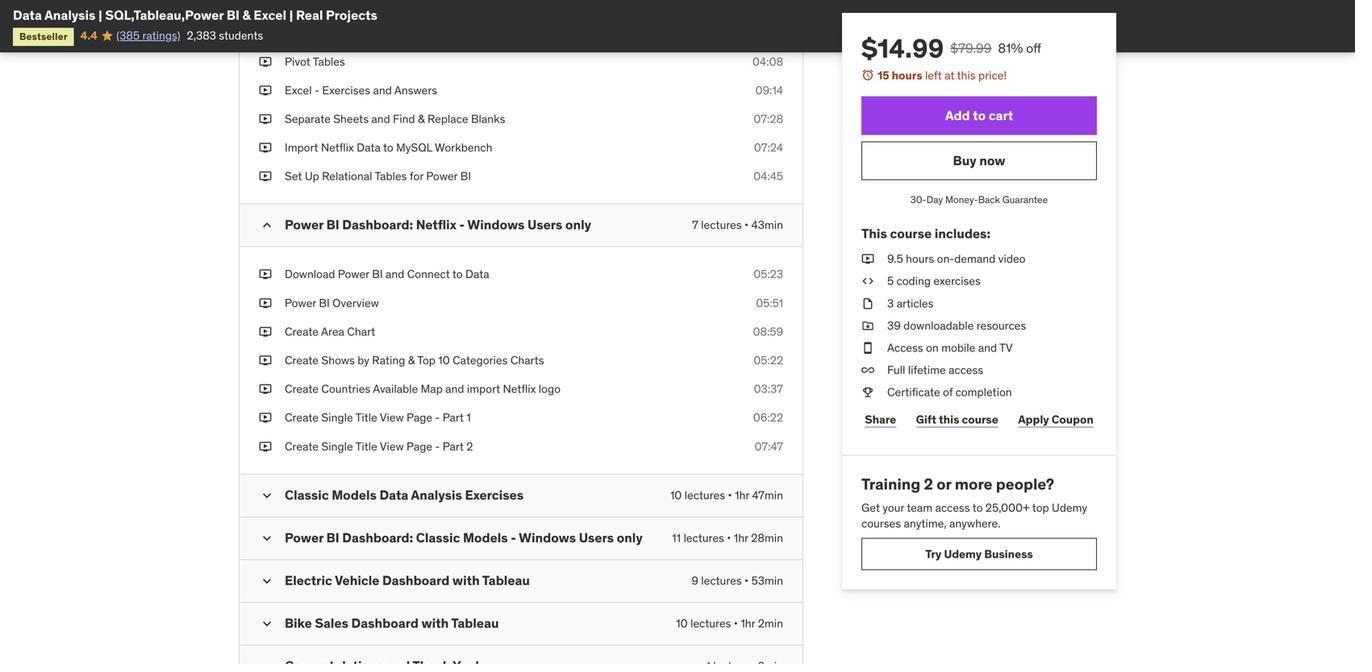 Task type: locate. For each thing, give the bounding box(es) containing it.
single down create single title view page - part 1
[[321, 440, 353, 454]]

|
[[98, 7, 102, 23], [289, 7, 293, 23]]

exercises up sheets
[[322, 83, 370, 98]]

2
[[467, 440, 473, 454], [924, 475, 933, 494]]

access
[[949, 363, 984, 378], [936, 501, 970, 516]]

hours for 9.5
[[906, 252, 935, 266]]

• left 47min
[[728, 488, 732, 503]]

netflix down charts
[[503, 382, 536, 397]]

tableau down power bi dashboard: classic models - windows users only
[[482, 573, 530, 589]]

1hr left the 2min on the bottom of the page
[[741, 617, 755, 631]]

1 horizontal spatial 2
[[924, 475, 933, 494]]

• left the 2min on the bottom of the page
[[734, 617, 738, 631]]

2 dashboard: from the top
[[342, 530, 413, 547]]

view down create single title view page - part 1
[[380, 440, 404, 454]]

dashboard: up vehicle
[[342, 530, 413, 547]]

1 vertical spatial 2
[[924, 475, 933, 494]]

1 vertical spatial excel
[[285, 83, 312, 98]]

1 horizontal spatial with
[[453, 573, 480, 589]]

0 horizontal spatial exercises
[[322, 83, 370, 98]]

1 view from the top
[[380, 411, 404, 425]]

data up bestseller
[[13, 7, 42, 23]]

with down electric vehicle dashboard with tableau
[[422, 616, 449, 632]]

0 vertical spatial analysis
[[44, 7, 96, 23]]

1 vertical spatial page
[[407, 440, 432, 454]]

to left cart
[[973, 107, 986, 124]]

resources
[[977, 319, 1026, 333]]

3 articles
[[888, 296, 934, 311]]

bi up create area chart
[[319, 296, 330, 310]]

1 single from the top
[[321, 411, 353, 425]]

courses
[[862, 517, 901, 531]]

0 vertical spatial classic
[[285, 487, 329, 504]]

and left connect
[[386, 267, 405, 282]]

0 vertical spatial small image
[[259, 531, 275, 547]]

bi down relational
[[326, 217, 339, 233]]

1 vertical spatial tables
[[375, 169, 407, 184]]

downloadable
[[904, 319, 974, 333]]

1 part from the top
[[443, 411, 464, 425]]

1 horizontal spatial udemy
[[1052, 501, 1088, 516]]

sheets
[[333, 112, 369, 126]]

classic models data analysis exercises
[[285, 487, 524, 504]]

excel up students
[[254, 7, 286, 23]]

0 vertical spatial udemy
[[1052, 501, 1088, 516]]

power bi overview
[[285, 296, 379, 310]]

& right find
[[418, 112, 425, 126]]

course
[[890, 225, 932, 242], [962, 413, 999, 427]]

5 create from the top
[[285, 440, 319, 454]]

single
[[321, 411, 353, 425], [321, 440, 353, 454]]

2 view from the top
[[380, 440, 404, 454]]

0 vertical spatial hours
[[892, 68, 923, 83]]

access down or
[[936, 501, 970, 516]]

tableau for bike sales dashboard with tableau
[[451, 616, 499, 632]]

0 vertical spatial single
[[321, 411, 353, 425]]

power right for
[[426, 169, 458, 184]]

1 horizontal spatial exercises
[[465, 487, 524, 504]]

udemy inside training 2 or more people? get your team access to 25,000+ top udemy courses anytime, anywhere.
[[1052, 501, 1088, 516]]

xsmall image
[[259, 0, 272, 12], [259, 25, 272, 41], [259, 83, 272, 98], [259, 111, 272, 127], [259, 169, 272, 185], [259, 267, 272, 283], [862, 274, 875, 289], [259, 296, 272, 311], [862, 296, 875, 312], [862, 318, 875, 334], [259, 324, 272, 340], [862, 340, 875, 356], [862, 385, 875, 401], [259, 410, 272, 426]]

04:08
[[753, 54, 783, 69]]

to up anywhere.
[[973, 501, 983, 516]]

import netflix data to mysql workbench
[[285, 140, 493, 155]]

0 horizontal spatial |
[[98, 7, 102, 23]]

1hr for power bi dashboard: classic models - windows users only
[[734, 531, 749, 546]]

1 vertical spatial with
[[422, 616, 449, 632]]

tableau for electric vehicle dashboard with tableau
[[482, 573, 530, 589]]

relational
[[322, 169, 372, 184]]

2 title from the top
[[355, 440, 377, 454]]

create area chart
[[285, 325, 375, 339]]

0 vertical spatial tableau
[[482, 573, 530, 589]]

• left 28min
[[727, 531, 731, 546]]

0 horizontal spatial course
[[890, 225, 932, 242]]

dashboard: down set up relational tables for power bi
[[342, 217, 413, 233]]

25,000+
[[986, 501, 1030, 516]]

power for power bi overview
[[285, 296, 316, 310]]

available
[[373, 382, 418, 397]]

1 vertical spatial netflix
[[416, 217, 457, 233]]

1 vertical spatial small image
[[259, 616, 275, 632]]

0 vertical spatial with
[[453, 573, 480, 589]]

single down countries
[[321, 411, 353, 425]]

2 small image from the top
[[259, 616, 275, 632]]

| left real
[[289, 7, 293, 23]]

xsmall image
[[259, 54, 272, 70], [259, 140, 272, 156], [862, 251, 875, 267], [259, 353, 272, 369], [862, 363, 875, 379], [259, 382, 272, 398], [259, 439, 272, 455]]

with for bike sales dashboard with tableau
[[422, 616, 449, 632]]

lectures for electric vehicle dashboard with tableau
[[701, 574, 742, 588]]

hours right 15
[[892, 68, 923, 83]]

4 create from the top
[[285, 411, 319, 425]]

05:51
[[756, 296, 783, 310]]

1hr
[[735, 488, 750, 503], [734, 531, 749, 546], [741, 617, 755, 631]]

users
[[528, 217, 563, 233], [579, 530, 614, 547]]

with
[[453, 573, 480, 589], [422, 616, 449, 632]]

2 single from the top
[[321, 440, 353, 454]]

access down mobile
[[949, 363, 984, 378]]

0 vertical spatial part
[[443, 411, 464, 425]]

price!
[[979, 68, 1007, 83]]

1 horizontal spatial netflix
[[416, 217, 457, 233]]

create for create countries available map and import netflix logo
[[285, 382, 319, 397]]

0 horizontal spatial &
[[242, 7, 251, 23]]

53min
[[752, 574, 783, 588]]

bi up vehicle
[[326, 530, 339, 547]]

page down create single title view page - part 1
[[407, 440, 432, 454]]

people?
[[996, 475, 1055, 494]]

0 vertical spatial only
[[566, 217, 591, 233]]

part left the 1
[[443, 411, 464, 425]]

- for power bi dashboard: classic models - windows users only
[[511, 530, 516, 547]]

create shows by rating & top 10 categories charts
[[285, 353, 544, 368]]

0 vertical spatial 1hr
[[735, 488, 750, 503]]

10 lectures • 1hr 47min
[[670, 488, 783, 503]]

0 vertical spatial 10
[[438, 353, 450, 368]]

0 vertical spatial page
[[407, 411, 432, 425]]

1 horizontal spatial users
[[579, 530, 614, 547]]

tv
[[1000, 341, 1013, 355]]

& for sheets
[[418, 112, 425, 126]]

by
[[358, 353, 369, 368]]

• for electric vehicle dashboard with tableau
[[745, 574, 749, 588]]

tables right pivot
[[313, 54, 345, 69]]

tables
[[313, 54, 345, 69], [375, 169, 407, 184]]

dashboard down electric vehicle dashboard with tableau
[[351, 616, 419, 632]]

09:14
[[756, 83, 783, 98]]

lectures right 11
[[684, 531, 724, 546]]

udemy right try
[[944, 547, 982, 562]]

analysis up power bi dashboard: classic models - windows users only
[[411, 487, 462, 504]]

1 horizontal spatial models
[[463, 530, 508, 547]]

anywhere.
[[950, 517, 1001, 531]]

hours
[[892, 68, 923, 83], [906, 252, 935, 266]]

1 vertical spatial dashboard:
[[342, 530, 413, 547]]

1 vertical spatial dashboard
[[351, 616, 419, 632]]

alarm image
[[862, 69, 875, 81]]

ratings)
[[142, 28, 180, 43]]

bike
[[285, 616, 312, 632]]

categories
[[453, 353, 508, 368]]

certificate
[[888, 385, 941, 400]]

2 horizontal spatial &
[[418, 112, 425, 126]]

excel down pivot
[[285, 83, 312, 98]]

0 vertical spatial access
[[949, 363, 984, 378]]

1 small image from the top
[[259, 531, 275, 547]]

bi up students
[[227, 7, 240, 23]]

1 horizontal spatial classic
[[416, 530, 460, 547]]

1 vertical spatial 1hr
[[734, 531, 749, 546]]

with down power bi dashboard: classic models - windows users only
[[453, 573, 480, 589]]

3
[[888, 296, 894, 311]]

import
[[285, 140, 318, 155]]

0 vertical spatial users
[[528, 217, 563, 233]]

0 vertical spatial netflix
[[321, 140, 354, 155]]

single for create single title view page - part 2
[[321, 440, 353, 454]]

bi up overview
[[372, 267, 383, 282]]

xsmall image for create countries available map and import netflix logo
[[259, 382, 272, 398]]

• left 43min
[[745, 218, 749, 233]]

power up electric
[[285, 530, 324, 547]]

2 vertical spatial &
[[408, 353, 415, 368]]

2 vertical spatial 1hr
[[741, 617, 755, 631]]

access on mobile and tv
[[888, 341, 1013, 355]]

1 title from the top
[[355, 411, 377, 425]]

2 create from the top
[[285, 353, 319, 368]]

1 vertical spatial single
[[321, 440, 353, 454]]

data right connect
[[466, 267, 490, 282]]

create
[[285, 325, 319, 339], [285, 353, 319, 368], [285, 382, 319, 397], [285, 411, 319, 425], [285, 440, 319, 454]]

to right connect
[[453, 267, 463, 282]]

0 vertical spatial title
[[355, 411, 377, 425]]

tables left for
[[375, 169, 407, 184]]

title up create single title view page - part 2
[[355, 411, 377, 425]]

netflix up relational
[[321, 140, 354, 155]]

1 vertical spatial only
[[617, 530, 643, 547]]

-
[[315, 83, 319, 98], [459, 217, 465, 233], [435, 411, 440, 425], [435, 440, 440, 454], [511, 530, 516, 547]]

15
[[878, 68, 890, 83]]

hours up coding
[[906, 252, 935, 266]]

07:47
[[755, 440, 783, 454]]

this right at
[[957, 68, 976, 83]]

3 create from the top
[[285, 382, 319, 397]]

1hr left 47min
[[735, 488, 750, 503]]

0 horizontal spatial 2
[[467, 440, 473, 454]]

2 vertical spatial 10
[[676, 617, 688, 631]]

• left 53min
[[745, 574, 749, 588]]

4 small image from the top
[[259, 659, 275, 665]]

this right 'gift'
[[939, 413, 960, 427]]

power down "up"
[[285, 217, 324, 233]]

lectures up 11 lectures • 1hr 28min
[[685, 488, 725, 503]]

replace
[[428, 112, 468, 126]]

and for excel
[[373, 83, 392, 98]]

&
[[242, 7, 251, 23], [418, 112, 425, 126], [408, 353, 415, 368]]

1 vertical spatial classic
[[416, 530, 460, 547]]

• for power bi dashboard: netflix - windows users only
[[745, 218, 749, 233]]

1 horizontal spatial analysis
[[411, 487, 462, 504]]

power down download at the top of the page
[[285, 296, 316, 310]]

view for 2
[[380, 440, 404, 454]]

projects
[[326, 7, 378, 23]]

tableau down electric vehicle dashboard with tableau
[[451, 616, 499, 632]]

• for classic models data analysis exercises
[[728, 488, 732, 503]]

power for power bi dashboard: netflix - windows users only
[[285, 217, 324, 233]]

0 horizontal spatial with
[[422, 616, 449, 632]]

this
[[862, 225, 887, 242]]

10 for exercises
[[670, 488, 682, 503]]

single for create single title view page - part 1
[[321, 411, 353, 425]]

0 vertical spatial tables
[[313, 54, 345, 69]]

lectures for bike sales dashboard with tableau
[[691, 617, 731, 631]]

coupon
[[1052, 413, 1094, 427]]

course down completion
[[962, 413, 999, 427]]

apply coupon
[[1018, 413, 1094, 427]]

page down create countries available map and import netflix logo
[[407, 411, 432, 425]]

0 horizontal spatial only
[[566, 217, 591, 233]]

1 vertical spatial part
[[443, 440, 464, 454]]

1 vertical spatial udemy
[[944, 547, 982, 562]]

0 vertical spatial dashboard
[[382, 573, 450, 589]]

1 vertical spatial hours
[[906, 252, 935, 266]]

10 lectures • 1hr 2min
[[676, 617, 783, 631]]

1 vertical spatial access
[[936, 501, 970, 516]]

and left tv
[[978, 341, 997, 355]]

power for power bi dashboard: classic models - windows users only
[[285, 530, 324, 547]]

video
[[999, 252, 1026, 266]]

1 vertical spatial &
[[418, 112, 425, 126]]

xsmall image for create shows by rating & top 10 categories charts
[[259, 353, 272, 369]]

course up the 9.5
[[890, 225, 932, 242]]

1 vertical spatial 10
[[670, 488, 682, 503]]

create for create area chart
[[285, 325, 319, 339]]

answers
[[394, 83, 437, 98]]

1 horizontal spatial &
[[408, 353, 415, 368]]

with for electric vehicle dashboard with tableau
[[453, 573, 480, 589]]

anytime,
[[904, 517, 947, 531]]

1 vertical spatial tableau
[[451, 616, 499, 632]]

0 vertical spatial models
[[332, 487, 377, 504]]

small image for classic
[[259, 488, 275, 504]]

1 small image from the top
[[259, 218, 275, 234]]

view for 1
[[380, 411, 404, 425]]

vehicle
[[335, 573, 380, 589]]

analysis up 4.4
[[44, 7, 96, 23]]

shows
[[321, 353, 355, 368]]

netflix up connect
[[416, 217, 457, 233]]

2 down the 1
[[467, 440, 473, 454]]

and up separate sheets and find & replace blanks
[[373, 83, 392, 98]]

analysis
[[44, 7, 96, 23], [411, 487, 462, 504]]

0 vertical spatial windows
[[467, 217, 525, 233]]

2,383
[[187, 28, 216, 43]]

dashboard:
[[342, 217, 413, 233], [342, 530, 413, 547]]

lectures right 9
[[701, 574, 742, 588]]

| left sql,tableau,power
[[98, 7, 102, 23]]

2,383 students
[[187, 28, 263, 43]]

1 create from the top
[[285, 325, 319, 339]]

exercises up power bi dashboard: classic models - windows users only
[[465, 487, 524, 504]]

0 horizontal spatial tables
[[313, 54, 345, 69]]

view down available
[[380, 411, 404, 425]]

data
[[13, 7, 42, 23], [357, 140, 381, 155], [466, 267, 490, 282], [380, 487, 409, 504]]

top
[[417, 353, 436, 368]]

0 vertical spatial dashboard:
[[342, 217, 413, 233]]

1 vertical spatial view
[[380, 440, 404, 454]]

& up students
[[242, 7, 251, 23]]

logo
[[539, 382, 561, 397]]

7 lectures • 43min
[[692, 218, 783, 233]]

lectures for power bi dashboard: classic models - windows users only
[[684, 531, 724, 546]]

1 vertical spatial exercises
[[465, 487, 524, 504]]

lectures right 7
[[701, 218, 742, 233]]

power
[[426, 169, 458, 184], [285, 217, 324, 233], [338, 267, 369, 282], [285, 296, 316, 310], [285, 530, 324, 547]]

part down map
[[443, 440, 464, 454]]

add to cart button
[[862, 96, 1097, 135]]

3 small image from the top
[[259, 574, 275, 590]]

dashboard up the bike sales dashboard with tableau
[[382, 573, 450, 589]]

1 page from the top
[[407, 411, 432, 425]]

view
[[380, 411, 404, 425], [380, 440, 404, 454]]

1 horizontal spatial |
[[289, 7, 293, 23]]

create for create single title view page - part 2
[[285, 440, 319, 454]]

small image
[[259, 218, 275, 234], [259, 488, 275, 504], [259, 574, 275, 590], [259, 659, 275, 665]]

2 left or
[[924, 475, 933, 494]]

0 horizontal spatial udemy
[[944, 547, 982, 562]]

2 horizontal spatial netflix
[[503, 382, 536, 397]]

title down create single title view page - part 1
[[355, 440, 377, 454]]

small image
[[259, 531, 275, 547], [259, 616, 275, 632]]

udemy right top
[[1052, 501, 1088, 516]]

1hr for classic models data analysis exercises
[[735, 488, 750, 503]]

1 horizontal spatial course
[[962, 413, 999, 427]]

lectures down 9
[[691, 617, 731, 631]]

2 part from the top
[[443, 440, 464, 454]]

1hr left 28min
[[734, 531, 749, 546]]

0 vertical spatial this
[[957, 68, 976, 83]]

1 horizontal spatial tables
[[375, 169, 407, 184]]

1 vertical spatial title
[[355, 440, 377, 454]]

2 page from the top
[[407, 440, 432, 454]]

2 small image from the top
[[259, 488, 275, 504]]

& left top
[[408, 353, 415, 368]]

(385 ratings)
[[116, 28, 180, 43]]

7
[[692, 218, 699, 233]]

0 vertical spatial view
[[380, 411, 404, 425]]

xsmall image for import netflix data to mysql workbench
[[259, 140, 272, 156]]

1 dashboard: from the top
[[342, 217, 413, 233]]



Task type: vqa. For each thing, say whether or not it's contained in the screenshot.
right "Models"
yes



Task type: describe. For each thing, give the bounding box(es) containing it.
money-
[[946, 194, 979, 206]]

0 vertical spatial exercises
[[322, 83, 370, 98]]

39 downloadable resources
[[888, 319, 1026, 333]]

$79.99
[[951, 40, 992, 56]]

overview
[[333, 296, 379, 310]]

to left mysql on the left top
[[383, 140, 393, 155]]

day
[[927, 194, 943, 206]]

access
[[888, 341, 924, 355]]

9.5 hours on-demand video
[[888, 252, 1026, 266]]

30-day money-back guarantee
[[911, 194, 1048, 206]]

create single title view page - part 2
[[285, 440, 473, 454]]

15 hours left at this price!
[[878, 68, 1007, 83]]

add
[[945, 107, 970, 124]]

2 | from the left
[[289, 7, 293, 23]]

create for create shows by rating & top 10 categories charts
[[285, 353, 319, 368]]

now
[[980, 152, 1006, 169]]

43min
[[752, 218, 783, 233]]

• for bike sales dashboard with tableau
[[734, 617, 738, 631]]

completion
[[956, 385, 1012, 400]]

- for create single title view page - part 2
[[435, 440, 440, 454]]

buy now
[[953, 152, 1006, 169]]

at
[[945, 68, 955, 83]]

and right map
[[446, 382, 464, 397]]

sales
[[315, 616, 349, 632]]

apply coupon button
[[1015, 404, 1097, 436]]

create for create single title view page - part 1
[[285, 411, 319, 425]]

buy
[[953, 152, 977, 169]]

page for 1
[[407, 411, 432, 425]]

and left find
[[371, 112, 390, 126]]

0 vertical spatial 2
[[467, 440, 473, 454]]

2 inside training 2 or more people? get your team access to 25,000+ top udemy courses anytime, anywhere.
[[924, 475, 933, 494]]

on-
[[937, 252, 955, 266]]

page for 2
[[407, 440, 432, 454]]

small image for power
[[259, 531, 275, 547]]

gift this course link
[[913, 404, 1002, 436]]

small image for bike
[[259, 616, 275, 632]]

28min
[[751, 531, 783, 546]]

0 horizontal spatial analysis
[[44, 7, 96, 23]]

lifetime
[[908, 363, 946, 378]]

30-
[[911, 194, 927, 206]]

0 horizontal spatial models
[[332, 487, 377, 504]]

more
[[955, 475, 993, 494]]

08:59
[[753, 325, 783, 339]]

11 lectures • 1hr 28min
[[672, 531, 783, 546]]

of
[[943, 385, 953, 400]]

1hr for bike sales dashboard with tableau
[[741, 617, 755, 631]]

9.5
[[888, 252, 903, 266]]

udemy inside try udemy business link
[[944, 547, 982, 562]]

1 vertical spatial users
[[579, 530, 614, 547]]

add to cart
[[945, 107, 1014, 124]]

access inside training 2 or more people? get your team access to 25,000+ top udemy courses anytime, anywhere.
[[936, 501, 970, 516]]

chart
[[347, 325, 375, 339]]

data up set up relational tables for power bi
[[357, 140, 381, 155]]

data down create single title view page - part 2
[[380, 487, 409, 504]]

1 vertical spatial models
[[463, 530, 508, 547]]

1 horizontal spatial only
[[617, 530, 643, 547]]

countries
[[321, 382, 371, 397]]

try udemy business
[[926, 547, 1033, 562]]

dashboard: for netflix
[[342, 217, 413, 233]]

07:28
[[754, 112, 783, 126]]

11
[[672, 531, 681, 546]]

1 vertical spatial course
[[962, 413, 999, 427]]

1 vertical spatial this
[[939, 413, 960, 427]]

1 | from the left
[[98, 7, 102, 23]]

0 vertical spatial excel
[[254, 7, 286, 23]]

& for shows
[[408, 353, 415, 368]]

full
[[888, 363, 906, 378]]

bestseller
[[19, 30, 68, 43]]

real
[[296, 7, 323, 23]]

part for 2
[[443, 440, 464, 454]]

share button
[[862, 404, 900, 436]]

lectures for classic models data analysis exercises
[[685, 488, 725, 503]]

(385
[[116, 28, 140, 43]]

up
[[305, 169, 319, 184]]

xsmall image for pivot tables
[[259, 54, 272, 70]]

81%
[[998, 40, 1023, 56]]

1
[[467, 411, 471, 425]]

exercises
[[934, 274, 981, 289]]

this course includes:
[[862, 225, 991, 242]]

electric
[[285, 573, 332, 589]]

0 vertical spatial course
[[890, 225, 932, 242]]

5
[[888, 274, 894, 289]]

training 2 or more people? get your team access to 25,000+ top udemy courses anytime, anywhere.
[[862, 475, 1088, 531]]

create countries available map and import netflix logo
[[285, 382, 561, 397]]

dashboard for vehicle
[[382, 573, 450, 589]]

share
[[865, 413, 897, 427]]

small image for power
[[259, 218, 275, 234]]

off
[[1026, 40, 1042, 56]]

back
[[978, 194, 1000, 206]]

1 vertical spatial analysis
[[411, 487, 462, 504]]

- for create single title view page - part 1
[[435, 411, 440, 425]]

gift
[[916, 413, 937, 427]]

training
[[862, 475, 921, 494]]

demand
[[955, 252, 996, 266]]

find
[[393, 112, 415, 126]]

cart
[[989, 107, 1014, 124]]

electric vehicle dashboard with tableau
[[285, 573, 530, 589]]

data analysis | sql,tableau,power bi & excel | real projects
[[13, 7, 378, 23]]

hours for 15
[[892, 68, 923, 83]]

bi down workbench
[[460, 169, 471, 184]]

to inside training 2 or more people? get your team access to 25,000+ top udemy courses anytime, anywhere.
[[973, 501, 983, 516]]

small image for electric
[[259, 574, 275, 590]]

part for 1
[[443, 411, 464, 425]]

lectures for power bi dashboard: netflix - windows users only
[[701, 218, 742, 233]]

students
[[219, 28, 263, 43]]

top
[[1033, 501, 1049, 516]]

import
[[467, 382, 500, 397]]

or
[[937, 475, 952, 494]]

10 for tableau
[[676, 617, 688, 631]]

0 horizontal spatial classic
[[285, 487, 329, 504]]

0 horizontal spatial netflix
[[321, 140, 354, 155]]

0 vertical spatial &
[[242, 7, 251, 23]]

dashboard: for classic
[[342, 530, 413, 547]]

xsmall image for create single title view page - part 2
[[259, 439, 272, 455]]

dashboard for sales
[[351, 616, 419, 632]]

create single title view page - part 1
[[285, 411, 471, 425]]

download power bi and connect to data
[[285, 267, 490, 282]]

area
[[321, 325, 344, 339]]

to inside button
[[973, 107, 986, 124]]

39
[[888, 319, 901, 333]]

1 vertical spatial windows
[[519, 530, 576, 547]]

power up overview
[[338, 267, 369, 282]]

title for create single title view page - part 2
[[355, 440, 377, 454]]

coding
[[897, 274, 931, 289]]

0 horizontal spatial users
[[528, 217, 563, 233]]

full lifetime access
[[888, 363, 984, 378]]

and for download
[[386, 267, 405, 282]]

and for access
[[978, 341, 997, 355]]

9
[[692, 574, 699, 588]]

• for power bi dashboard: classic models - windows users only
[[727, 531, 731, 546]]

title for create single title view page - part 1
[[355, 411, 377, 425]]

gift this course
[[916, 413, 999, 427]]

06:22
[[753, 411, 783, 425]]

2 vertical spatial netflix
[[503, 382, 536, 397]]



